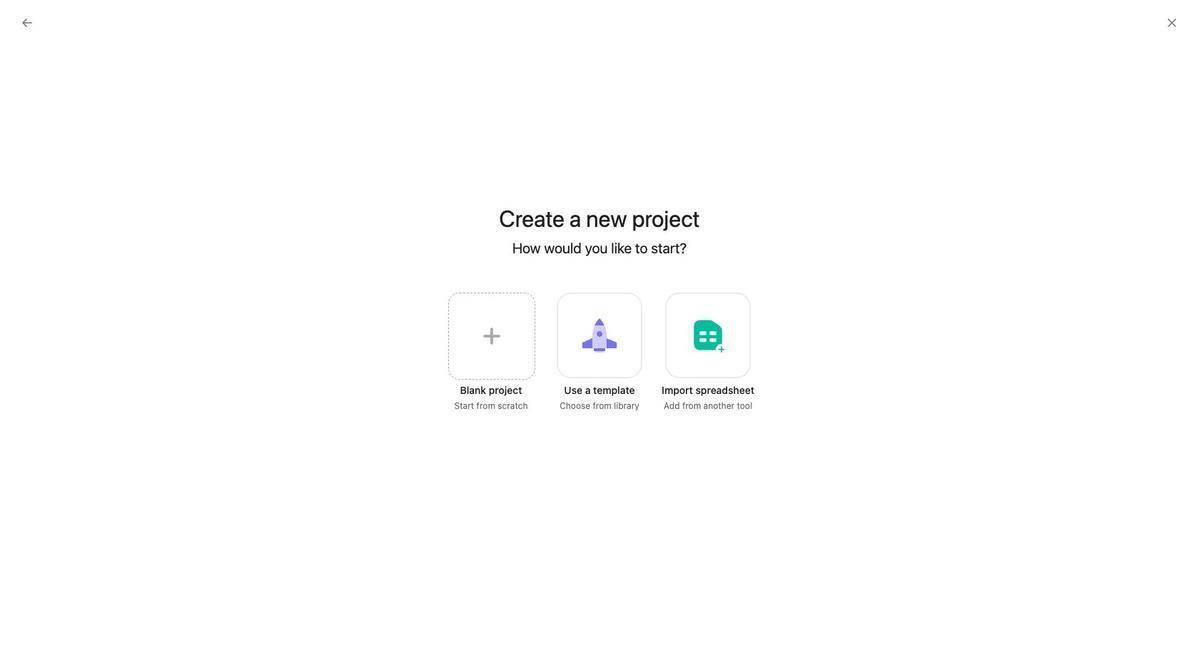 Task type: locate. For each thing, give the bounding box(es) containing it.
line_and_symbols image
[[718, 363, 735, 380]]

rocket image
[[718, 312, 735, 329]]

go back image
[[21, 17, 33, 29]]

close image
[[1167, 17, 1178, 29]]

list item
[[709, 251, 745, 287], [252, 300, 674, 326], [252, 326, 674, 351], [252, 351, 674, 377], [252, 377, 674, 403], [252, 403, 674, 428]]



Task type: vqa. For each thing, say whether or not it's contained in the screenshot.
Hide sidebar icon
yes



Task type: describe. For each thing, give the bounding box(es) containing it.
hide sidebar image
[[19, 11, 30, 23]]



